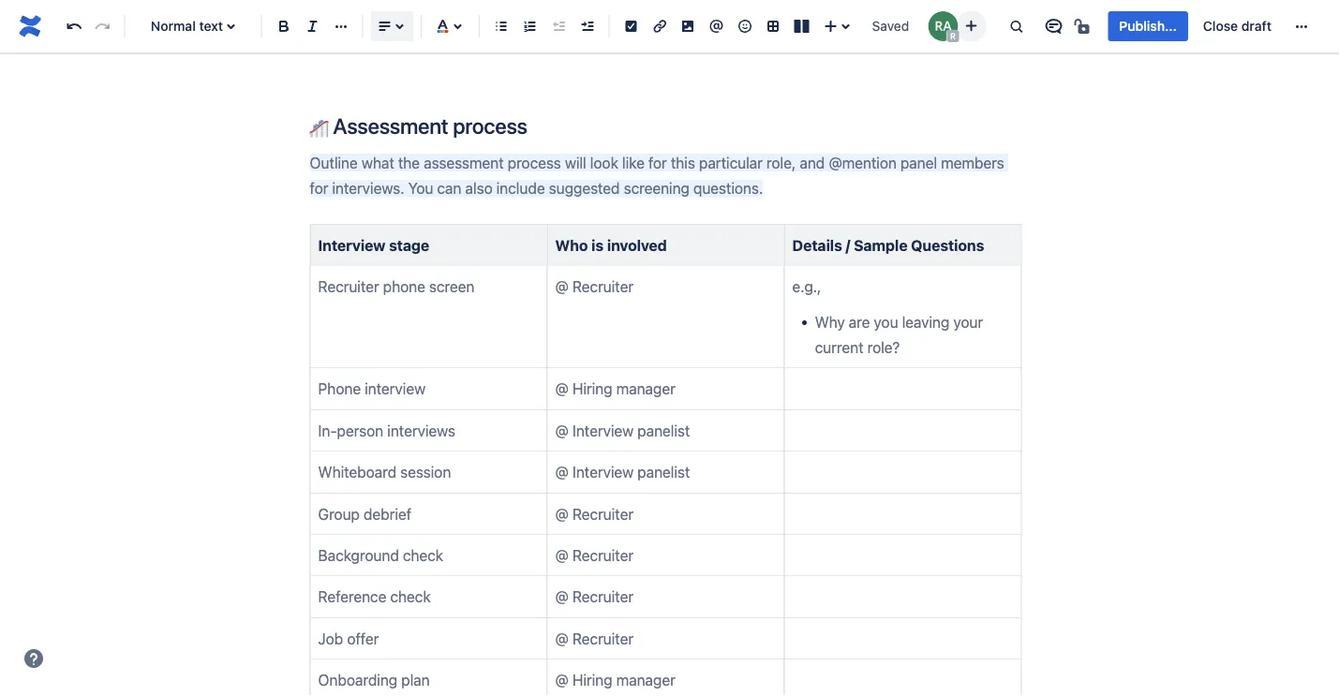 Task type: locate. For each thing, give the bounding box(es) containing it.
details / sample questions
[[792, 236, 984, 254]]

involved
[[607, 236, 667, 254]]

close
[[1203, 18, 1238, 34]]

publish... button
[[1108, 11, 1188, 41]]

invite to edit image
[[960, 15, 983, 37]]

is
[[592, 236, 604, 254]]

confluence image
[[15, 11, 45, 41]]

who
[[555, 236, 588, 254]]

interview stage
[[318, 236, 429, 254]]

publish...
[[1119, 18, 1177, 34]]

assessment process
[[328, 113, 527, 138]]

normal text
[[151, 18, 223, 34]]

help image
[[22, 648, 45, 670]]

more image
[[1290, 15, 1313, 37]]

indent tab image
[[576, 15, 598, 37]]

confluence image
[[15, 11, 45, 41]]

stage
[[389, 236, 429, 254]]

add image, video, or file image
[[677, 15, 699, 37]]

table image
[[762, 15, 784, 37]]

bold ⌘b image
[[273, 15, 295, 37]]

action item image
[[620, 15, 643, 37]]

undo ⌘z image
[[63, 15, 85, 37]]

italic ⌘i image
[[301, 15, 324, 37]]

:roller_coaster: image
[[310, 119, 328, 138], [310, 119, 328, 138]]



Task type: describe. For each thing, give the bounding box(es) containing it.
questions
[[911, 236, 984, 254]]

close draft
[[1203, 18, 1272, 34]]

interview
[[318, 236, 385, 254]]

normal
[[151, 18, 196, 34]]

link image
[[648, 15, 671, 37]]

align left image
[[373, 15, 396, 37]]

assessment
[[333, 113, 448, 138]]

draft
[[1242, 18, 1272, 34]]

no restrictions image
[[1072, 15, 1095, 37]]

process
[[453, 113, 527, 138]]

saved
[[872, 18, 909, 34]]

find and replace image
[[1005, 15, 1027, 37]]

comment icon image
[[1042, 15, 1065, 37]]

bullet list ⌘⇧8 image
[[490, 15, 513, 37]]

ruby anderson image
[[928, 11, 958, 41]]

emoji image
[[734, 15, 756, 37]]

outdent ⇧tab image
[[547, 15, 570, 37]]

details
[[792, 236, 842, 254]]

/
[[846, 236, 850, 254]]

text
[[199, 18, 223, 34]]

numbered list ⌘⇧7 image
[[519, 15, 541, 37]]

sample
[[854, 236, 908, 254]]

more formatting image
[[330, 15, 352, 37]]

layouts image
[[790, 15, 813, 37]]

mention image
[[705, 15, 728, 37]]

close draft button
[[1192, 11, 1283, 41]]

normal text button
[[133, 6, 254, 47]]

who is involved
[[555, 236, 667, 254]]

redo ⌘⇧z image
[[91, 15, 114, 37]]



Task type: vqa. For each thing, say whether or not it's contained in the screenshot.
Text
yes



